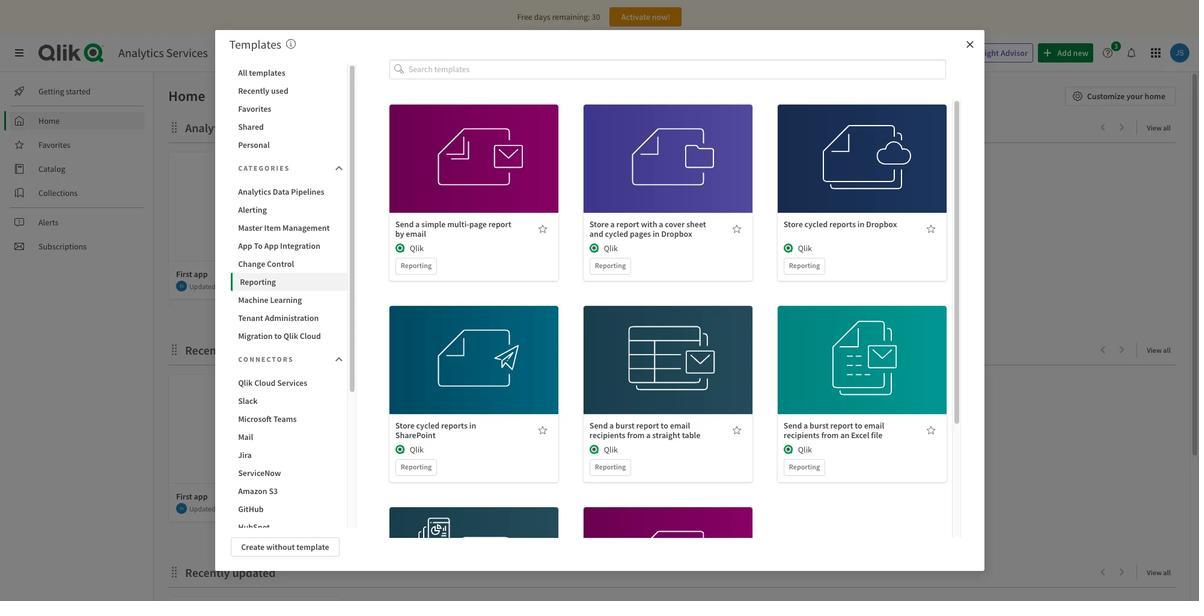 Task type: locate. For each thing, give the bounding box(es) containing it.
0 vertical spatial minutes
[[226, 282, 250, 291]]

qlik down sharepoint
[[410, 444, 424, 455]]

1 horizontal spatial send
[[590, 420, 608, 431]]

qlik image
[[784, 243, 793, 253], [395, 445, 405, 454], [784, 445, 793, 454]]

reports inside store cycled reports in sharepoint
[[441, 420, 468, 431]]

1 vertical spatial recently used
[[185, 343, 257, 358]]

2 view all link from the top
[[1147, 342, 1176, 357]]

hubspot button
[[231, 518, 348, 536]]

home down getting
[[38, 115, 60, 126]]

app left the change
[[194, 269, 208, 280]]

first app
[[176, 269, 208, 280], [176, 491, 208, 502]]

analytics data pipelines button
[[231, 183, 348, 201]]

1 vertical spatial jacob simon element
[[176, 503, 187, 514]]

2 vertical spatial recently
[[185, 565, 230, 580]]

1 horizontal spatial reports
[[830, 219, 856, 229]]

0 horizontal spatial add to favorites image
[[538, 224, 548, 234]]

reporting up machine
[[240, 277, 276, 287]]

cycled inside store cycled reports in sharepoint
[[416, 420, 440, 431]]

3 view from the top
[[1147, 568, 1162, 577]]

reporting down store cycled reports in dropbox
[[789, 261, 820, 270]]

1 recipients from the left
[[590, 430, 626, 440]]

details button for send a burst report to email recipients from a straight table
[[631, 364, 706, 383]]

send for send a burst report to email recipients from an excel file
[[784, 420, 802, 431]]

0 horizontal spatial analytics
[[118, 45, 164, 60]]

qlik image down by
[[395, 243, 405, 253]]

from left the straight
[[627, 430, 645, 440]]

report left table
[[636, 420, 659, 431]]

1 vertical spatial personal element
[[246, 474, 265, 493]]

use template for store cycled reports in dropbox
[[838, 140, 886, 151]]

0 horizontal spatial burst
[[616, 420, 635, 431]]

recipients left an
[[784, 430, 820, 440]]

1 vertical spatial move collection image
[[168, 344, 180, 356]]

burst left the straight
[[616, 420, 635, 431]]

used down the migration
[[232, 343, 257, 358]]

reporting down and
[[595, 261, 626, 270]]

1 jacob simon element from the top
[[176, 281, 187, 292]]

1 horizontal spatial cloud
[[300, 331, 321, 341]]

2 all from the top
[[1164, 346, 1171, 355]]

1 horizontal spatial burst
[[810, 420, 829, 431]]

1 vertical spatial updated
[[189, 504, 216, 513]]

1 horizontal spatial store
[[590, 219, 609, 229]]

use template for store cycled reports in sharepoint
[[450, 341, 498, 352]]

1 updated 10 minutes ago from the top
[[189, 282, 263, 291]]

1 horizontal spatial recipients
[[784, 430, 820, 440]]

send inside send a simple multi-page report by email
[[395, 219, 414, 229]]

1 personal element from the top
[[246, 251, 265, 271]]

2 vertical spatial all
[[1164, 568, 1171, 577]]

qlik image for send a burst report to email recipients from a straight table
[[590, 445, 599, 454]]

2 updated 10 minutes ago from the top
[[189, 504, 263, 513]]

all for recently used
[[1164, 346, 1171, 355]]

send inside send a burst report to email recipients from a straight table
[[590, 420, 608, 431]]

email
[[406, 228, 426, 239], [670, 420, 690, 431], [864, 420, 885, 431]]

0 horizontal spatial used
[[232, 343, 257, 358]]

1 vertical spatial first app
[[176, 491, 208, 502]]

1 horizontal spatial home
[[168, 87, 205, 105]]

2 horizontal spatial send
[[784, 420, 802, 431]]

home down analytics services
[[168, 87, 205, 105]]

collections link
[[10, 183, 144, 203]]

tenant administration button
[[231, 309, 348, 327]]

recently inside recently used button
[[238, 85, 269, 96]]

a
[[415, 219, 420, 229], [611, 219, 615, 229], [659, 219, 663, 229], [610, 420, 614, 431], [804, 420, 808, 431], [646, 430, 651, 440]]

burst inside the "send a burst report to email recipients from an excel file"
[[810, 420, 829, 431]]

cloud down administration
[[300, 331, 321, 341]]

recently right move collection icon
[[185, 565, 230, 580]]

master item management
[[238, 222, 330, 233]]

1 view all link from the top
[[1147, 120, 1176, 135]]

2 vertical spatial view
[[1147, 568, 1162, 577]]

view all link for recently updated
[[1147, 565, 1176, 580]]

used down all templates button
[[271, 85, 289, 96]]

2 vertical spatial analytics
[[238, 186, 271, 197]]

0 vertical spatial updated
[[189, 282, 216, 291]]

2 horizontal spatial analytics
[[238, 186, 271, 197]]

recently for recently updated link
[[185, 565, 230, 580]]

reporting for send a burst report to email recipients from a straight table
[[595, 462, 626, 471]]

1 updated from the top
[[189, 282, 216, 291]]

categories
[[238, 164, 290, 173]]

template
[[465, 140, 498, 151], [659, 140, 692, 151], [853, 140, 886, 151], [465, 341, 498, 352], [659, 341, 692, 352], [853, 341, 886, 352], [297, 542, 329, 553]]

qlik down administration
[[284, 331, 298, 341]]

2 first app from the top
[[176, 491, 208, 502]]

app to app integration button
[[231, 237, 348, 255]]

template inside button
[[297, 542, 329, 553]]

use template for store a report with a cover sheet and cycled pages in dropbox
[[644, 140, 692, 151]]

1 horizontal spatial from
[[821, 430, 839, 440]]

cloud
[[300, 331, 321, 341], [254, 378, 276, 388]]

1 vertical spatial view
[[1147, 346, 1162, 355]]

report inside the "send a burst report to email recipients from an excel file"
[[831, 420, 853, 431]]

2 view all from the top
[[1147, 346, 1171, 355]]

1 vertical spatial first
[[176, 491, 192, 502]]

1 horizontal spatial analytics
[[185, 120, 232, 135]]

alerts link
[[10, 213, 144, 232]]

2 view from the top
[[1147, 346, 1162, 355]]

from inside the "send a burst report to email recipients from an excel file"
[[821, 430, 839, 440]]

2 10 from the top
[[217, 504, 224, 513]]

first for jacob simon image for 2nd jacob simon element from the bottom
[[176, 269, 192, 280]]

pipelines
[[291, 186, 324, 197]]

a for send a burst report to email recipients from an excel file
[[804, 420, 808, 431]]

view all
[[1147, 123, 1171, 132], [1147, 346, 1171, 355], [1147, 568, 1171, 577]]

recently used
[[238, 85, 289, 96], [185, 343, 257, 358]]

personal button
[[231, 136, 348, 154]]

use for store cycled reports in dropbox
[[838, 140, 852, 151]]

change
[[238, 259, 265, 269]]

0 vertical spatial recently
[[238, 85, 269, 96]]

qlik image for store cycled reports in sharepoint
[[395, 445, 405, 454]]

recipients left the straight
[[590, 430, 626, 440]]

app left amazon
[[194, 491, 208, 502]]

add to favorites image for store cycled reports in dropbox
[[926, 224, 936, 234]]

reporting down sharepoint
[[401, 462, 432, 471]]

0 horizontal spatial email
[[406, 228, 426, 239]]

first
[[176, 269, 192, 280], [176, 491, 192, 502]]

move collection image
[[168, 121, 180, 133], [168, 344, 180, 356]]

qlik for send a burst report to email recipients from an excel file
[[798, 444, 812, 455]]

2 jacob simon image from the top
[[176, 503, 187, 514]]

analytics inside button
[[238, 186, 271, 197]]

0 horizontal spatial store
[[395, 420, 415, 431]]

1 vertical spatial view all
[[1147, 346, 1171, 355]]

days
[[534, 11, 551, 22]]

send inside the "send a burst report to email recipients from an excel file"
[[784, 420, 802, 431]]

analytics for analytics to explore
[[185, 120, 232, 135]]

0 horizontal spatial services
[[166, 45, 208, 60]]

0 vertical spatial ago
[[252, 282, 263, 291]]

personal element left the control
[[246, 251, 265, 271]]

management
[[283, 222, 330, 233]]

add to favorites image right table
[[732, 425, 742, 435]]

app left to on the top
[[238, 240, 252, 251]]

email inside send a burst report to email recipients from a straight table
[[670, 420, 690, 431]]

to inside the "send a burst report to email recipients from an excel file"
[[855, 420, 863, 431]]

report inside send a burst report to email recipients from a straight table
[[636, 420, 659, 431]]

0 horizontal spatial in
[[469, 420, 476, 431]]

1 horizontal spatial cycled
[[605, 228, 628, 239]]

report left with
[[617, 219, 639, 229]]

2 burst from the left
[[810, 420, 829, 431]]

minutes up machine
[[226, 282, 250, 291]]

reports
[[830, 219, 856, 229], [441, 420, 468, 431]]

app for 2nd jacob simon element from the top of the home main content
[[194, 491, 208, 502]]

from left an
[[821, 430, 839, 440]]

machine learning button
[[231, 291, 348, 309]]

2 recipients from the left
[[784, 430, 820, 440]]

tenant
[[238, 313, 263, 323]]

2 move collection image from the top
[[168, 344, 180, 356]]

burst left an
[[810, 420, 829, 431]]

1 vertical spatial all
[[1164, 346, 1171, 355]]

recently used inside button
[[238, 85, 289, 96]]

qlik down store cycled reports in dropbox
[[798, 243, 812, 253]]

analytics services element
[[118, 45, 208, 60]]

categories button
[[231, 156, 348, 180]]

qlik cloud services button
[[231, 374, 348, 392]]

qlik image down and
[[590, 243, 599, 253]]

1 vertical spatial used
[[232, 343, 257, 358]]

ago for jacob simon image for 2nd jacob simon element from the bottom
[[252, 282, 263, 291]]

home
[[1145, 91, 1166, 102]]

send a burst report to email recipients from an excel file
[[784, 420, 885, 440]]

recently left connectors
[[185, 343, 230, 358]]

1 vertical spatial ago
[[252, 504, 263, 513]]

s3
[[269, 486, 278, 497]]

create
[[241, 542, 265, 553]]

home main content
[[149, 72, 1199, 601]]

2 personal element from the top
[[246, 474, 265, 493]]

0 horizontal spatial send
[[395, 219, 414, 229]]

favorites up catalog
[[38, 139, 70, 150]]

0 vertical spatial analytics
[[118, 45, 164, 60]]

favorites up shared
[[238, 103, 271, 114]]

cover
[[665, 219, 685, 229]]

updated
[[189, 282, 216, 291], [189, 504, 216, 513]]

0 vertical spatial first
[[176, 269, 192, 280]]

2 horizontal spatial cycled
[[805, 219, 828, 229]]

3 view all from the top
[[1147, 568, 1171, 577]]

qlik inside button
[[238, 378, 253, 388]]

10
[[217, 282, 224, 291], [217, 504, 224, 513]]

personal element
[[246, 251, 265, 271], [246, 474, 265, 493]]

1 view from the top
[[1147, 123, 1162, 132]]

customize your home button
[[1065, 87, 1176, 106]]

qlik image for store cycled reports in dropbox
[[784, 243, 793, 253]]

recently updated
[[185, 565, 276, 580]]

2 horizontal spatial store
[[784, 219, 803, 229]]

2 minutes from the top
[[226, 504, 250, 513]]

all
[[238, 67, 247, 78]]

qlik for store cycled reports in dropbox
[[798, 243, 812, 253]]

1 vertical spatial reports
[[441, 420, 468, 431]]

use template button for store cycled reports in sharepoint
[[436, 337, 512, 356]]

0 vertical spatial first app
[[176, 269, 208, 280]]

updated 10 minutes ago for 2nd jacob simon element from the top of the home main content
[[189, 504, 263, 513]]

add to favorites image
[[538, 224, 548, 234], [732, 425, 742, 435]]

jacob simon element
[[176, 281, 187, 292], [176, 503, 187, 514]]

used inside button
[[271, 85, 289, 96]]

Search text field
[[741, 43, 933, 63]]

1 vertical spatial favorites
[[38, 139, 70, 150]]

qlik down the simple
[[410, 243, 424, 253]]

recipients inside send a burst report to email recipients from a straight table
[[590, 430, 626, 440]]

1 move collection image from the top
[[168, 121, 180, 133]]

store for store a report with a cover sheet and cycled pages in dropbox
[[590, 219, 609, 229]]

reporting down send a burst report to email recipients from a straight table
[[595, 462, 626, 471]]

analytics inside home main content
[[185, 120, 232, 135]]

0 vertical spatial cloud
[[300, 331, 321, 341]]

1 vertical spatial view all link
[[1147, 342, 1176, 357]]

qlik image down the "send a burst report to email recipients from an excel file"
[[784, 445, 793, 454]]

reporting
[[401, 261, 432, 270], [595, 261, 626, 270], [789, 261, 820, 270], [240, 277, 276, 287], [401, 462, 432, 471], [595, 462, 626, 471], [789, 462, 820, 471]]

0 vertical spatial reports
[[830, 219, 856, 229]]

qlik up slack
[[238, 378, 253, 388]]

0 vertical spatial updated 10 minutes ago
[[189, 282, 263, 291]]

2 horizontal spatial in
[[858, 219, 865, 229]]

0 vertical spatial all
[[1164, 123, 1171, 132]]

2 app from the top
[[194, 491, 208, 502]]

cycled inside store a report with a cover sheet and cycled pages in dropbox
[[605, 228, 628, 239]]

1 horizontal spatial add to favorites image
[[732, 425, 742, 435]]

move collection image for analytics
[[168, 121, 180, 133]]

0 vertical spatial favorites
[[238, 103, 271, 114]]

jacob simon image
[[176, 281, 187, 292], [176, 503, 187, 514]]

1 vertical spatial minutes
[[226, 504, 250, 513]]

1 vertical spatial app
[[194, 491, 208, 502]]

1 vertical spatial updated 10 minutes ago
[[189, 504, 263, 513]]

0 vertical spatial app
[[194, 269, 208, 280]]

0 vertical spatial add to favorites image
[[538, 224, 548, 234]]

1 first app from the top
[[176, 269, 208, 280]]

templates are pre-built automations that help you automate common business workflows. get started by selecting one of the pre-built templates or choose the blank canvas to build an automation from scratch. image
[[286, 39, 296, 49]]

1 vertical spatial analytics
[[185, 120, 232, 135]]

updated 10 minutes ago
[[189, 282, 263, 291], [189, 504, 263, 513]]

reporting for store cycled reports in dropbox
[[789, 261, 820, 270]]

updated for 2nd jacob simon element from the top of the home main content
[[189, 504, 216, 513]]

personal element left s3
[[246, 474, 265, 493]]

minutes for jacob simon image for 2nd jacob simon element from the bottom
[[226, 282, 250, 291]]

amazon s3 button
[[231, 482, 348, 500]]

add to favorites image left and
[[538, 224, 548, 234]]

1 app from the left
[[238, 240, 252, 251]]

0 vertical spatial personal element
[[246, 251, 265, 271]]

app right to on the top
[[264, 240, 279, 251]]

1 10 from the top
[[217, 282, 224, 291]]

template for send a burst report to email recipients from a straight table
[[659, 341, 692, 352]]

ago for 2nd jacob simon element from the top of the home main content jacob simon image
[[252, 504, 263, 513]]

1 app from the top
[[194, 269, 208, 280]]

reporting down by
[[401, 261, 432, 270]]

migration to qlik cloud
[[238, 331, 321, 341]]

reporting for store cycled reports in sharepoint
[[401, 462, 432, 471]]

cycled
[[805, 219, 828, 229], [605, 228, 628, 239], [416, 420, 440, 431]]

1 vertical spatial 10
[[217, 504, 224, 513]]

move collection image
[[168, 566, 180, 578]]

excel
[[851, 430, 870, 440]]

recently
[[238, 85, 269, 96], [185, 343, 230, 358], [185, 565, 230, 580]]

1 vertical spatial add to favorites image
[[732, 425, 742, 435]]

free
[[517, 11, 533, 22]]

1 from from the left
[[627, 430, 645, 440]]

0 vertical spatial move collection image
[[168, 121, 180, 133]]

templates
[[249, 67, 285, 78]]

0 horizontal spatial reports
[[441, 420, 468, 431]]

report inside store a report with a cover sheet and cycled pages in dropbox
[[617, 219, 639, 229]]

send a burst report to email recipients from a straight table
[[590, 420, 701, 440]]

0 horizontal spatial from
[[627, 430, 645, 440]]

3 view all link from the top
[[1147, 565, 1176, 580]]

amazon s3
[[238, 486, 278, 497]]

home inside navigation pane "element"
[[38, 115, 60, 126]]

move collection image for recently
[[168, 344, 180, 356]]

qlik down the "send a burst report to email recipients from an excel file"
[[798, 444, 812, 455]]

to right an
[[855, 420, 863, 431]]

recently used down all templates
[[238, 85, 289, 96]]

qlik down store a report with a cover sheet and cycled pages in dropbox
[[604, 243, 618, 253]]

use for send a burst report to email recipients from a straight table
[[644, 341, 658, 352]]

all
[[1164, 123, 1171, 132], [1164, 346, 1171, 355], [1164, 568, 1171, 577]]

1 burst from the left
[[616, 420, 635, 431]]

machine learning
[[238, 295, 302, 305]]

use template
[[450, 140, 498, 151], [644, 140, 692, 151], [838, 140, 886, 151], [450, 341, 498, 352], [644, 341, 692, 352], [838, 341, 886, 352]]

1 first from the top
[[176, 269, 192, 280]]

0 vertical spatial view all link
[[1147, 120, 1176, 135]]

ask insight advisor button
[[940, 43, 1034, 63]]

report right page
[[489, 219, 511, 229]]

0 vertical spatial jacob simon image
[[176, 281, 187, 292]]

1 vertical spatial jacob simon image
[[176, 503, 187, 514]]

1 horizontal spatial in
[[653, 228, 660, 239]]

1 vertical spatial recently
[[185, 343, 230, 358]]

2 first from the top
[[176, 491, 192, 502]]

email inside send a simple multi-page report by email
[[406, 228, 426, 239]]

1 view all from the top
[[1147, 123, 1171, 132]]

0 vertical spatial view
[[1147, 123, 1162, 132]]

0 horizontal spatial recipients
[[590, 430, 626, 440]]

cycled for store cycled reports in sharepoint
[[416, 420, 440, 431]]

qlik image
[[395, 243, 405, 253], [590, 243, 599, 253], [590, 445, 599, 454]]

to up personal
[[235, 120, 245, 135]]

0 vertical spatial jacob simon element
[[176, 281, 187, 292]]

ago down amazon s3
[[252, 504, 263, 513]]

report left file in the bottom right of the page
[[831, 420, 853, 431]]

add to favorites image
[[732, 224, 742, 234], [926, 224, 936, 234], [538, 425, 548, 435], [926, 425, 936, 435]]

2 from from the left
[[821, 430, 839, 440]]

burst inside send a burst report to email recipients from a straight table
[[616, 420, 635, 431]]

subscriptions link
[[10, 237, 144, 256]]

services inside button
[[277, 378, 307, 388]]

30
[[592, 11, 600, 22]]

qlik for store cycled reports in sharepoint
[[410, 444, 424, 455]]

in
[[858, 219, 865, 229], [653, 228, 660, 239], [469, 420, 476, 431]]

3 all from the top
[[1164, 568, 1171, 577]]

updated 10 minutes ago up machine
[[189, 282, 263, 291]]

1 vertical spatial services
[[277, 378, 307, 388]]

2 horizontal spatial email
[[864, 420, 885, 431]]

reporting for store a report with a cover sheet and cycled pages in dropbox
[[595, 261, 626, 270]]

0 horizontal spatial dropbox
[[661, 228, 692, 239]]

analytics
[[118, 45, 164, 60], [185, 120, 232, 135], [238, 186, 271, 197]]

0 vertical spatial services
[[166, 45, 208, 60]]

use for send a burst report to email recipients from an excel file
[[838, 341, 852, 352]]

1 horizontal spatial favorites
[[238, 103, 271, 114]]

recently down all templates
[[238, 85, 269, 96]]

recipients for send a burst report to email recipients from a straight table
[[590, 430, 626, 440]]

1 horizontal spatial app
[[264, 240, 279, 251]]

template for store cycled reports in sharepoint
[[465, 341, 498, 352]]

from for an
[[821, 430, 839, 440]]

add to favorites image for send a simple multi-page report by email
[[538, 224, 548, 234]]

use
[[450, 140, 463, 151], [644, 140, 658, 151], [838, 140, 852, 151], [450, 341, 463, 352], [644, 341, 658, 352], [838, 341, 852, 352]]

2 jacob simon element from the top
[[176, 503, 187, 514]]

to inside 'button'
[[274, 331, 282, 341]]

10 for 2nd jacob simon element from the top of the home main content jacob simon image
[[217, 504, 224, 513]]

minutes down amazon
[[226, 504, 250, 513]]

1 horizontal spatial email
[[670, 420, 690, 431]]

qlik down send a burst report to email recipients from a straight table
[[604, 444, 618, 455]]

sharepoint
[[395, 430, 436, 440]]

details for store cycled reports in dropbox
[[850, 166, 875, 177]]

a inside the "send a burst report to email recipients from an excel file"
[[804, 420, 808, 431]]

services
[[166, 45, 208, 60], [277, 378, 307, 388]]

qlik image for send a simple multi-page report by email
[[395, 243, 405, 253]]

store inside store cycled reports in sharepoint
[[395, 420, 415, 431]]

alerts
[[38, 217, 59, 228]]

0 vertical spatial 10
[[217, 282, 224, 291]]

reporting button
[[231, 273, 348, 291]]

from inside send a burst report to email recipients from a straight table
[[627, 430, 645, 440]]

cloud inside migration to qlik cloud 'button'
[[300, 331, 321, 341]]

qlik image down sharepoint
[[395, 445, 405, 454]]

1 jacob simon image from the top
[[176, 281, 187, 292]]

store for store cycled reports in sharepoint
[[395, 420, 415, 431]]

to down tenant administration in the left bottom of the page
[[274, 331, 282, 341]]

templates
[[229, 37, 281, 52]]

0 horizontal spatial app
[[238, 240, 252, 251]]

cloud down connectors
[[254, 378, 276, 388]]

qlik image down send a burst report to email recipients from a straight table
[[590, 445, 599, 454]]

2 updated from the top
[[189, 504, 216, 513]]

0 vertical spatial home
[[168, 87, 205, 105]]

1 vertical spatial home
[[38, 115, 60, 126]]

email for send a burst report to email recipients from a straight table
[[670, 420, 690, 431]]

1 horizontal spatial services
[[277, 378, 307, 388]]

use template button
[[436, 136, 512, 155], [631, 136, 706, 155], [825, 136, 900, 155], [436, 337, 512, 356], [631, 337, 706, 356], [825, 337, 900, 356]]

qlik image down store cycled reports in dropbox
[[784, 243, 793, 253]]

to left table
[[661, 420, 668, 431]]

personal element for to
[[246, 251, 265, 271]]

use template button for send a simple multi-page report by email
[[436, 136, 512, 155]]

recipients inside the "send a burst report to email recipients from an excel file"
[[784, 430, 820, 440]]

1 all from the top
[[1164, 123, 1171, 132]]

2 vertical spatial view all link
[[1147, 565, 1176, 580]]

updated 10 minutes ago down amazon
[[189, 504, 263, 513]]

favorites
[[238, 103, 271, 114], [38, 139, 70, 150]]

in inside store cycled reports in sharepoint
[[469, 420, 476, 431]]

migration to qlik cloud button
[[231, 327, 348, 345]]

0 vertical spatial used
[[271, 85, 289, 96]]

details button for send a simple multi-page report by email
[[436, 162, 512, 181]]

favorites inside 'button'
[[238, 103, 271, 114]]

send for send a burst report to email recipients from a straight table
[[590, 420, 608, 431]]

to inside send a burst report to email recipients from a straight table
[[661, 420, 668, 431]]

view for recently used
[[1147, 346, 1162, 355]]

0 vertical spatial view all
[[1147, 123, 1171, 132]]

ago up machine
[[252, 282, 263, 291]]

0 horizontal spatial cycled
[[416, 420, 440, 431]]

1 vertical spatial cloud
[[254, 378, 276, 388]]

store inside store a report with a cover sheet and cycled pages in dropbox
[[590, 219, 609, 229]]

pages
[[630, 228, 651, 239]]

2 vertical spatial view all
[[1147, 568, 1171, 577]]

recently used down the migration
[[185, 343, 257, 358]]

in for store cycled reports in dropbox
[[858, 219, 865, 229]]

to
[[254, 240, 263, 251]]

personal
[[238, 139, 270, 150]]

a for send a simple multi-page report by email
[[415, 219, 420, 229]]

1 ago from the top
[[252, 282, 263, 291]]

0 horizontal spatial home
[[38, 115, 60, 126]]

an
[[841, 430, 850, 440]]

details button for store a report with a cover sheet and cycled pages in dropbox
[[631, 162, 706, 181]]

a inside send a simple multi-page report by email
[[415, 219, 420, 229]]

2 ago from the top
[[252, 504, 263, 513]]

1 minutes from the top
[[226, 282, 250, 291]]

use for store a report with a cover sheet and cycled pages in dropbox
[[644, 140, 658, 151]]

view for recently updated
[[1147, 568, 1162, 577]]

ago
[[252, 282, 263, 291], [252, 504, 263, 513]]

teams
[[273, 414, 297, 424]]

reporting down the "send a burst report to email recipients from an excel file"
[[789, 462, 820, 471]]

1 horizontal spatial used
[[271, 85, 289, 96]]

0 vertical spatial recently used
[[238, 85, 289, 96]]

0 horizontal spatial cloud
[[254, 378, 276, 388]]

email inside the "send a burst report to email recipients from an excel file"
[[864, 420, 885, 431]]

navigation pane element
[[0, 77, 153, 261]]

personal element for used
[[246, 474, 265, 493]]

0 horizontal spatial favorites
[[38, 139, 70, 150]]



Task type: vqa. For each thing, say whether or not it's contained in the screenshot.
'have'
no



Task type: describe. For each thing, give the bounding box(es) containing it.
dropbox inside store a report with a cover sheet and cycled pages in dropbox
[[661, 228, 692, 239]]

details for send a burst report to email recipients from an excel file
[[850, 368, 875, 379]]

favorites inside navigation pane "element"
[[38, 139, 70, 150]]

qlik for send a burst report to email recipients from a straight table
[[604, 444, 618, 455]]

details for store a report with a cover sheet and cycled pages in dropbox
[[656, 166, 681, 177]]

catalog
[[38, 164, 65, 174]]

store cycled reports in sharepoint
[[395, 420, 476, 440]]

details for send a simple multi-page report by email
[[462, 166, 486, 177]]

updated
[[232, 565, 276, 580]]

template for store cycled reports in dropbox
[[853, 140, 886, 151]]

connectors
[[238, 355, 294, 364]]

change control button
[[231, 255, 348, 273]]

close sidebar menu image
[[14, 48, 24, 58]]

qlik image for send a burst report to email recipients from an excel file
[[784, 445, 793, 454]]

first app for 2nd jacob simon element from the top of the home main content
[[176, 491, 208, 502]]

add to favorites image for store cycled reports in sharepoint
[[538, 425, 548, 435]]

master item management button
[[231, 219, 348, 237]]

details button for store cycled reports in dropbox
[[825, 162, 900, 181]]

straight
[[652, 430, 681, 440]]

view all for analytics to explore
[[1147, 123, 1171, 132]]

send a simple multi-page report by email
[[395, 219, 511, 239]]

integration
[[280, 240, 320, 251]]

collections
[[38, 188, 78, 198]]

Search templates text field
[[409, 60, 946, 79]]

microsoft teams
[[238, 414, 297, 424]]

analytics to explore
[[185, 120, 287, 135]]

minutes for 2nd jacob simon element from the top of the home main content jacob simon image
[[226, 504, 250, 513]]

github button
[[231, 500, 348, 518]]

view all for recently used
[[1147, 346, 1171, 355]]

explore
[[248, 120, 287, 135]]

advisor
[[1001, 47, 1028, 58]]

github
[[238, 504, 264, 515]]

updated 10 minutes ago for 2nd jacob simon element from the bottom
[[189, 282, 263, 291]]

recently for recently used link
[[185, 343, 230, 358]]

from for a
[[627, 430, 645, 440]]

all templates button
[[231, 64, 348, 82]]

qlik inside 'button'
[[284, 331, 298, 341]]

customize your home
[[1087, 91, 1166, 102]]

subscriptions
[[38, 241, 87, 252]]

reports for dropbox
[[830, 219, 856, 229]]

burst for a
[[616, 420, 635, 431]]

getting started
[[38, 86, 91, 97]]

view for analytics to explore
[[1147, 123, 1162, 132]]

activate
[[621, 11, 651, 22]]

alerting
[[238, 204, 267, 215]]

create without template button
[[231, 537, 339, 557]]

all for recently updated
[[1164, 568, 1171, 577]]

analytics data pipelines
[[238, 186, 324, 197]]

use template button for store a report with a cover sheet and cycled pages in dropbox
[[631, 136, 706, 155]]

mail button
[[231, 428, 348, 446]]

use for store cycled reports in sharepoint
[[450, 341, 463, 352]]

use template for send a burst report to email recipients from an excel file
[[838, 341, 886, 352]]

1 horizontal spatial dropbox
[[866, 219, 897, 229]]

qlik for store a report with a cover sheet and cycled pages in dropbox
[[604, 243, 618, 253]]

view all for recently updated
[[1147, 568, 1171, 577]]

use template button for send a burst report to email recipients from a straight table
[[631, 337, 706, 356]]

details for store cycled reports in sharepoint
[[462, 368, 486, 379]]

and
[[590, 228, 603, 239]]

store a report with a cover sheet and cycled pages in dropbox
[[590, 219, 706, 239]]

close image
[[965, 40, 975, 49]]

remaining:
[[552, 11, 590, 22]]

qlik for send a simple multi-page report by email
[[410, 243, 424, 253]]

favorites button
[[231, 100, 348, 118]]

started
[[66, 86, 91, 97]]

home inside main content
[[168, 87, 205, 105]]

details button for send a burst report to email recipients from an excel file
[[825, 364, 900, 383]]

2 app from the left
[[264, 240, 279, 251]]

reports for sharepoint
[[441, 420, 468, 431]]

burst for an
[[810, 420, 829, 431]]

jira
[[238, 450, 252, 461]]

connectors button
[[231, 347, 348, 372]]

insight
[[974, 47, 999, 58]]

email for send a burst report to email recipients from an excel file
[[864, 420, 885, 431]]

analytics to explore link
[[185, 120, 291, 135]]

use template for send a simple multi-page report by email
[[450, 140, 498, 151]]

ask
[[960, 47, 973, 58]]

use template for send a burst report to email recipients from a straight table
[[644, 341, 692, 352]]

microsoft teams button
[[231, 410, 348, 428]]

templates are pre-built automations that help you automate common business workflows. get started by selecting one of the pre-built templates or choose the blank canvas to build an automation from scratch. tooltip
[[286, 37, 296, 52]]

jacob simon image for 2nd jacob simon element from the top of the home main content
[[176, 503, 187, 514]]

sheet
[[687, 219, 706, 229]]

details for send a burst report to email recipients from a straight table
[[656, 368, 681, 379]]

create without template
[[241, 542, 329, 553]]

servicenow button
[[231, 464, 348, 482]]

alerting button
[[231, 201, 348, 219]]

analytics for analytics data pipelines
[[238, 186, 271, 197]]

reporting inside button
[[240, 277, 276, 287]]

jacob simon image for 2nd jacob simon element from the bottom
[[176, 281, 187, 292]]

all templates
[[238, 67, 285, 78]]

recently used inside home main content
[[185, 343, 257, 358]]

recipients for send a burst report to email recipients from an excel file
[[784, 430, 820, 440]]

analytics for analytics services
[[118, 45, 164, 60]]

shared
[[238, 121, 264, 132]]

reporting for send a simple multi-page report by email
[[401, 261, 432, 270]]

now!
[[652, 11, 670, 22]]

a for store a report with a cover sheet and cycled pages in dropbox
[[611, 219, 615, 229]]

details button for store cycled reports in sharepoint
[[436, 364, 512, 383]]

change control
[[238, 259, 294, 269]]

slack button
[[231, 392, 348, 410]]

to inside home main content
[[235, 120, 245, 135]]

your
[[1127, 91, 1143, 102]]

getting started link
[[10, 82, 144, 101]]

getting
[[38, 86, 64, 97]]

file
[[871, 430, 883, 440]]

10 for jacob simon image for 2nd jacob simon element from the bottom
[[217, 282, 224, 291]]

cloud inside qlik cloud services button
[[254, 378, 276, 388]]

all for analytics to explore
[[1164, 123, 1171, 132]]

table
[[682, 430, 701, 440]]

machine
[[238, 295, 269, 305]]

favorites link
[[10, 135, 144, 155]]

report inside send a simple multi-page report by email
[[489, 219, 511, 229]]

add to favorites image for send a burst report to email recipients from an excel file
[[926, 425, 936, 435]]

recently updated link
[[185, 565, 280, 580]]

view all link for recently used
[[1147, 342, 1176, 357]]

amazon
[[238, 486, 267, 497]]

first app for 2nd jacob simon element from the bottom
[[176, 269, 208, 280]]

view all link for analytics to explore
[[1147, 120, 1176, 135]]

home link
[[10, 111, 144, 130]]

item
[[264, 222, 281, 233]]

administration
[[265, 313, 319, 323]]

use template button for send a burst report to email recipients from an excel file
[[825, 337, 900, 356]]

shared button
[[231, 118, 348, 136]]

store cycled reports in dropbox
[[784, 219, 897, 229]]

multi-
[[447, 219, 469, 229]]

a for send a burst report to email recipients from a straight table
[[610, 420, 614, 431]]

add to favorites image for send a burst report to email recipients from a straight table
[[732, 425, 742, 435]]

send for send a simple multi-page report by email
[[395, 219, 414, 229]]

template for store a report with a cover sheet and cycled pages in dropbox
[[659, 140, 692, 151]]

used inside home main content
[[232, 343, 257, 358]]

template for send a simple multi-page report by email
[[465, 140, 498, 151]]

in inside store a report with a cover sheet and cycled pages in dropbox
[[653, 228, 660, 239]]

use for send a simple multi-page report by email
[[450, 140, 463, 151]]

microsoft
[[238, 414, 272, 424]]

migration
[[238, 331, 273, 341]]

free days remaining: 30
[[517, 11, 600, 22]]

template for send a burst report to email recipients from an excel file
[[853, 341, 886, 352]]

customize
[[1087, 91, 1125, 102]]

use template button for store cycled reports in dropbox
[[825, 136, 900, 155]]

page
[[469, 219, 487, 229]]

reporting for send a burst report to email recipients from an excel file
[[789, 462, 820, 471]]

qlik cloud services
[[238, 378, 307, 388]]

app for 2nd jacob simon element from the bottom
[[194, 269, 208, 280]]

control
[[267, 259, 294, 269]]

slack
[[238, 396, 258, 406]]

catalog link
[[10, 159, 144, 179]]

store for store cycled reports in dropbox
[[784, 219, 803, 229]]

cycled for store cycled reports in dropbox
[[805, 219, 828, 229]]

recently used button
[[231, 82, 348, 100]]

with
[[641, 219, 657, 229]]



